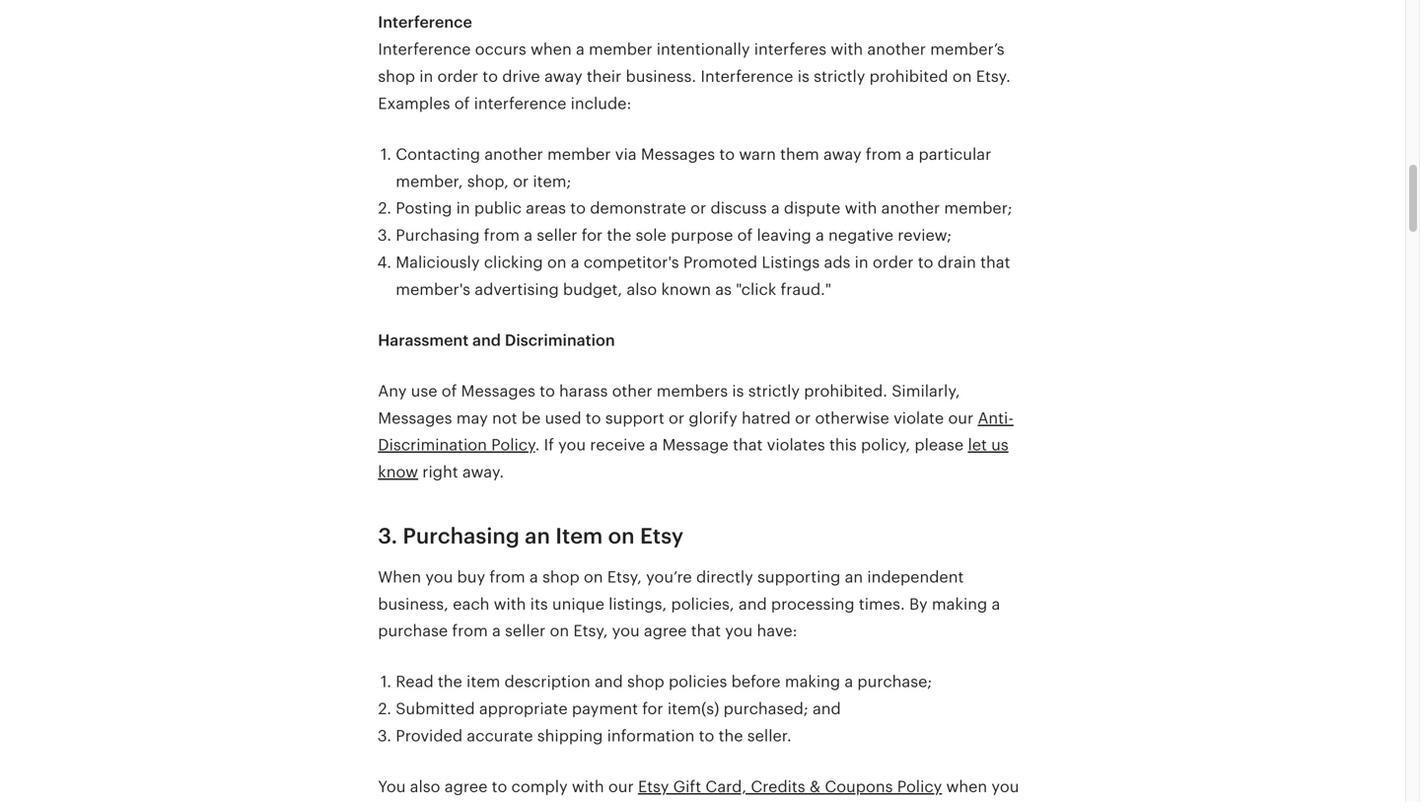 Task type: vqa. For each thing, say whether or not it's contained in the screenshot.
Caglarcreations
no



Task type: locate. For each thing, give the bounding box(es) containing it.
known
[[662, 281, 711, 298]]

from down public
[[484, 227, 520, 244]]

shop for buy
[[543, 568, 580, 586]]

0 vertical spatial also
[[627, 281, 657, 298]]

when inside when you
[[947, 778, 988, 796]]

2 horizontal spatial that
[[981, 254, 1011, 271]]

also down competitor's
[[627, 281, 657, 298]]

the up submitted
[[438, 673, 463, 691]]

1 horizontal spatial also
[[627, 281, 657, 298]]

to
[[483, 68, 498, 85], [720, 145, 735, 163], [571, 200, 586, 217], [918, 254, 934, 271], [540, 382, 555, 400], [586, 409, 601, 427], [699, 727, 715, 745], [492, 778, 507, 796]]

1 vertical spatial messages
[[461, 382, 536, 400]]

0 vertical spatial for
[[582, 227, 603, 244]]

etsy up the you're
[[640, 524, 684, 549]]

making inside when you buy from a shop on etsy, you're directly supporting an independent business, each with its unique listings, policies, and processing times. by making a purchase from a seller on etsy, you agree that you have:
[[932, 595, 988, 613]]

1 vertical spatial strictly
[[749, 382, 800, 400]]

that inside contacting another member via messages to warn them away from a particular member, shop, or item; posting in public areas to demonstrate or discuss a dispute with another member; purchasing from a seller for the sole purpose of leaving a negative review; maliciously clicking on a competitor's promoted listings ads in order to drain that member's advertising budget, also known as "click fraud."
[[981, 254, 1011, 271]]

its
[[531, 595, 548, 613]]

of inside any use of messages to harass other members is strictly prohibited. similarly, messages may not be used to support or glorify hatred or otherwise violate our
[[442, 382, 457, 400]]

that right drain
[[981, 254, 1011, 271]]

a
[[576, 41, 585, 58], [906, 145, 915, 163], [771, 200, 780, 217], [524, 227, 533, 244], [816, 227, 825, 244], [571, 254, 580, 271], [650, 436, 658, 454], [530, 568, 538, 586], [992, 595, 1001, 613], [492, 622, 501, 640], [845, 673, 854, 691]]

seller
[[537, 227, 578, 244], [505, 622, 546, 640]]

in left public
[[456, 200, 470, 217]]

1 vertical spatial the
[[438, 673, 463, 691]]

on down member's
[[953, 68, 972, 85]]

1 horizontal spatial agree
[[644, 622, 687, 640]]

that
[[981, 254, 1011, 271], [733, 436, 763, 454], [691, 622, 721, 640]]

away right them
[[824, 145, 862, 163]]

a up budget,
[[571, 254, 580, 271]]

order down occurs
[[438, 68, 479, 85]]

purchasing up "maliciously"
[[396, 227, 480, 244]]

1 horizontal spatial for
[[643, 700, 664, 718]]

1 horizontal spatial an
[[845, 568, 864, 586]]

agree
[[644, 622, 687, 640], [445, 778, 488, 796]]

an left the item
[[525, 524, 551, 549]]

our up let on the right
[[949, 409, 974, 427]]

for up information
[[643, 700, 664, 718]]

with left its
[[494, 595, 526, 613]]

their
[[587, 68, 622, 85]]

another up prohibited
[[868, 41, 927, 58]]

making inside read the item description and shop policies before making a purchase; submitted appropriate payment for item(s) purchased; and provided accurate shipping information to the seller.
[[785, 673, 841, 691]]

or up purpose
[[691, 200, 707, 217]]

messages inside contacting another member via messages to warn them away from a particular member, shop, or item; posting in public areas to demonstrate or discuss a dispute with another member; purchasing from a seller for the sole purpose of leaving a negative review; maliciously clicking on a competitor's promoted listings ads in order to drain that member's advertising budget, also known as "click fraud."
[[641, 145, 715, 163]]

for up competitor's
[[582, 227, 603, 244]]

an up times.
[[845, 568, 864, 586]]

a left the particular
[[906, 145, 915, 163]]

1 vertical spatial agree
[[445, 778, 488, 796]]

0 vertical spatial discrimination
[[505, 331, 615, 349]]

with inside when you buy from a shop on etsy, you're directly supporting an independent business, each with its unique listings, policies, and processing times. by making a purchase from a seller on etsy, you agree that you have:
[[494, 595, 526, 613]]

of right examples
[[455, 95, 470, 112]]

0 horizontal spatial messages
[[378, 409, 452, 427]]

that down hatred
[[733, 436, 763, 454]]

1 horizontal spatial making
[[932, 595, 988, 613]]

etsy gift card, credits & coupons policy link
[[638, 778, 943, 796]]

1 horizontal spatial when
[[947, 778, 988, 796]]

shop
[[378, 68, 415, 85], [543, 568, 580, 586], [628, 673, 665, 691]]

1 vertical spatial shop
[[543, 568, 580, 586]]

shop inside 'interference interference occurs when a member intentionally interferes with another member's shop in order to drive away their business. interference is strictly prohibited on etsy. examples of interference include:'
[[378, 68, 415, 85]]

0 vertical spatial the
[[607, 227, 632, 244]]

or
[[513, 172, 529, 190], [691, 200, 707, 217], [669, 409, 685, 427], [795, 409, 811, 427]]

1 vertical spatial that
[[733, 436, 763, 454]]

read
[[396, 673, 434, 691]]

of right use at the left top of the page
[[442, 382, 457, 400]]

discrimination up the harass
[[505, 331, 615, 349]]

purchasing up buy
[[403, 524, 520, 549]]

us
[[992, 436, 1009, 454]]

making right by
[[932, 595, 988, 613]]

contacting another member via messages to warn them away from a particular member, shop, or item; posting in public areas to demonstrate or discuss a dispute with another member; purchasing from a seller for the sole purpose of leaving a negative review; maliciously clicking on a competitor's promoted listings ads in order to drain that member's advertising budget, also known as "click fraud."
[[396, 145, 1013, 298]]

2 vertical spatial that
[[691, 622, 721, 640]]

shop for item
[[628, 673, 665, 691]]

is
[[798, 68, 810, 85], [732, 382, 744, 400]]

0 horizontal spatial our
[[609, 778, 634, 796]]

and right "purchased;"
[[813, 700, 841, 718]]

on right the item
[[608, 524, 635, 549]]

etsy, down 'unique'
[[574, 622, 608, 640]]

by
[[910, 595, 928, 613]]

member up the their
[[589, 41, 653, 58]]

otherwise
[[815, 409, 890, 427]]

with right interferes
[[831, 41, 864, 58]]

or down members
[[669, 409, 685, 427]]

0 vertical spatial is
[[798, 68, 810, 85]]

1 vertical spatial policy
[[898, 778, 943, 796]]

1 horizontal spatial away
[[824, 145, 862, 163]]

away.
[[463, 463, 504, 481]]

0 horizontal spatial for
[[582, 227, 603, 244]]

another up shop,
[[485, 145, 543, 163]]

gift
[[674, 778, 702, 796]]

strictly up hatred
[[749, 382, 800, 400]]

shop up 'unique'
[[543, 568, 580, 586]]

to inside 'interference interference occurs when a member intentionally interferes with another member's shop in order to drive away their business. interference is strictly prohibited on etsy. examples of interference include:'
[[483, 68, 498, 85]]

1 vertical spatial for
[[643, 700, 664, 718]]

messages
[[641, 145, 715, 163], [461, 382, 536, 400], [378, 409, 452, 427]]

from left the particular
[[866, 145, 902, 163]]

comply
[[512, 778, 568, 796]]

2 horizontal spatial the
[[719, 727, 744, 745]]

1 vertical spatial away
[[824, 145, 862, 163]]

public
[[474, 200, 522, 217]]

when
[[531, 41, 572, 58], [947, 778, 988, 796]]

0 vertical spatial shop
[[378, 68, 415, 85]]

0 vertical spatial strictly
[[814, 68, 866, 85]]

strictly inside any use of messages to harass other members is strictly prohibited. similarly, messages may not be used to support or glorify hatred or otherwise violate our
[[749, 382, 800, 400]]

messages right via
[[641, 145, 715, 163]]

2 vertical spatial the
[[719, 727, 744, 745]]

1 horizontal spatial order
[[873, 254, 914, 271]]

an
[[525, 524, 551, 549], [845, 568, 864, 586]]

2 vertical spatial shop
[[628, 673, 665, 691]]

sole
[[636, 227, 667, 244]]

with up negative
[[845, 200, 878, 217]]

1 horizontal spatial shop
[[543, 568, 580, 586]]

1 horizontal spatial the
[[607, 227, 632, 244]]

0 horizontal spatial in
[[420, 68, 433, 85]]

item(s)
[[668, 700, 720, 718]]

that down policies,
[[691, 622, 721, 640]]

with
[[831, 41, 864, 58], [845, 200, 878, 217], [494, 595, 526, 613], [572, 778, 605, 796]]

0 vertical spatial order
[[438, 68, 479, 85]]

etsy, up listings,
[[608, 568, 642, 586]]

0 vertical spatial away
[[545, 68, 583, 85]]

member up the 'item;'
[[548, 145, 611, 163]]

0 vertical spatial seller
[[537, 227, 578, 244]]

another up review;
[[882, 200, 941, 217]]

discrimination up right
[[378, 436, 487, 454]]

with inside contacting another member via messages to warn them away from a particular member, shop, or item; posting in public areas to demonstrate or discuss a dispute with another member; purchasing from a seller for the sole purpose of leaving a negative review; maliciously clicking on a competitor's promoted listings ads in order to drain that member's advertising budget, also known as "click fraud."
[[845, 200, 878, 217]]

0 vertical spatial that
[[981, 254, 1011, 271]]

0 horizontal spatial strictly
[[749, 382, 800, 400]]

prohibited.
[[804, 382, 888, 400]]

2 horizontal spatial shop
[[628, 673, 665, 691]]

1 horizontal spatial policy
[[898, 778, 943, 796]]

shop inside read the item description and shop policies before making a purchase; submitted appropriate payment for item(s) purchased; and provided accurate shipping information to the seller.
[[628, 673, 665, 691]]

purchase;
[[858, 673, 933, 691]]

0 horizontal spatial making
[[785, 673, 841, 691]]

this
[[830, 436, 857, 454]]

and up have:
[[739, 595, 767, 613]]

with right comply
[[572, 778, 605, 796]]

on right clicking
[[547, 254, 567, 271]]

budget,
[[563, 281, 623, 298]]

0 vertical spatial of
[[455, 95, 470, 112]]

a left purchase; in the right of the page
[[845, 673, 854, 691]]

policy right coupons
[[898, 778, 943, 796]]

1 horizontal spatial our
[[949, 409, 974, 427]]

order
[[438, 68, 479, 85], [873, 254, 914, 271]]

to right areas
[[571, 200, 586, 217]]

our down information
[[609, 778, 634, 796]]

from down each
[[452, 622, 488, 640]]

0 vertical spatial messages
[[641, 145, 715, 163]]

directly
[[697, 568, 754, 586]]

clicking
[[484, 254, 543, 271]]

1 horizontal spatial that
[[733, 436, 763, 454]]

strictly
[[814, 68, 866, 85], [749, 382, 800, 400]]

on up 'unique'
[[584, 568, 603, 586]]

information
[[607, 727, 695, 745]]

0 horizontal spatial discrimination
[[378, 436, 487, 454]]

0 vertical spatial policy
[[492, 436, 535, 454]]

for
[[582, 227, 603, 244], [643, 700, 664, 718]]

1 vertical spatial member
[[548, 145, 611, 163]]

is down interferes
[[798, 68, 810, 85]]

member's
[[396, 281, 471, 298]]

submitted
[[396, 700, 475, 718]]

1 vertical spatial another
[[485, 145, 543, 163]]

0 horizontal spatial is
[[732, 382, 744, 400]]

a down dispute
[[816, 227, 825, 244]]

in right ads
[[855, 254, 869, 271]]

0 vertical spatial in
[[420, 68, 433, 85]]

1 vertical spatial in
[[456, 200, 470, 217]]

1 vertical spatial purchasing
[[403, 524, 520, 549]]

when
[[378, 568, 421, 586]]

0 vertical spatial purchasing
[[396, 227, 480, 244]]

0 horizontal spatial shop
[[378, 68, 415, 85]]

member inside contacting another member via messages to warn them away from a particular member, shop, or item; posting in public areas to demonstrate or discuss a dispute with another member; purchasing from a seller for the sole purpose of leaving a negative review; maliciously clicking on a competitor's promoted listings ads in order to drain that member's advertising budget, also known as "click fraud."
[[548, 145, 611, 163]]

in up examples
[[420, 68, 433, 85]]

and
[[473, 331, 501, 349], [739, 595, 767, 613], [595, 673, 623, 691], [813, 700, 841, 718]]

0 vertical spatial another
[[868, 41, 927, 58]]

agree down listings,
[[644, 622, 687, 640]]

0 horizontal spatial order
[[438, 68, 479, 85]]

appropriate
[[479, 700, 568, 718]]

intentionally
[[657, 41, 750, 58]]

making up "purchased;"
[[785, 673, 841, 691]]

shipping
[[538, 727, 603, 745]]

away left the their
[[545, 68, 583, 85]]

2 vertical spatial in
[[855, 254, 869, 271]]

be
[[522, 409, 541, 427]]

coupons
[[825, 778, 893, 796]]

0 vertical spatial an
[[525, 524, 551, 549]]

to down occurs
[[483, 68, 498, 85]]

may
[[457, 409, 488, 427]]

read the item description and shop policies before making a purchase; submitted appropriate payment for item(s) purchased; and provided accurate shipping information to the seller.
[[396, 673, 933, 745]]

of
[[455, 95, 470, 112], [738, 227, 753, 244], [442, 382, 457, 400]]

0 vertical spatial member
[[589, 41, 653, 58]]

0 horizontal spatial policy
[[492, 436, 535, 454]]

1 vertical spatial order
[[873, 254, 914, 271]]

2 vertical spatial of
[[442, 382, 457, 400]]

0 vertical spatial our
[[949, 409, 974, 427]]

0 vertical spatial agree
[[644, 622, 687, 640]]

is up glorify
[[732, 382, 744, 400]]

strictly down interferes
[[814, 68, 866, 85]]

1 vertical spatial also
[[410, 778, 441, 796]]

1 vertical spatial making
[[785, 673, 841, 691]]

to down item(s)
[[699, 727, 715, 745]]

1 vertical spatial when
[[947, 778, 988, 796]]

to down the harass
[[586, 409, 601, 427]]

interference
[[378, 14, 472, 31], [378, 41, 471, 58], [701, 68, 794, 85]]

please
[[915, 436, 964, 454]]

receive
[[590, 436, 646, 454]]

0 horizontal spatial when
[[531, 41, 572, 58]]

the up competitor's
[[607, 227, 632, 244]]

to down review;
[[918, 254, 934, 271]]

away
[[545, 68, 583, 85], [824, 145, 862, 163]]

when inside 'interference interference occurs when a member intentionally interferes with another member's shop in order to drive away their business. interference is strictly prohibited on etsy. examples of interference include:'
[[531, 41, 572, 58]]

0 vertical spatial when
[[531, 41, 572, 58]]

1 vertical spatial seller
[[505, 622, 546, 640]]

violate
[[894, 409, 944, 427]]

order down review;
[[873, 254, 914, 271]]

shop up examples
[[378, 68, 415, 85]]

1 vertical spatial our
[[609, 778, 634, 796]]

of inside 'interference interference occurs when a member intentionally interferes with another member's shop in order to drive away their business. interference is strictly prohibited on etsy. examples of interference include:'
[[455, 95, 470, 112]]

negative
[[829, 227, 894, 244]]

of down discuss
[[738, 227, 753, 244]]

any use of messages to harass other members is strictly prohibited. similarly, messages may not be used to support or glorify hatred or otherwise violate our
[[378, 382, 978, 427]]

item
[[467, 673, 500, 691]]

1 horizontal spatial strictly
[[814, 68, 866, 85]]

messages up not
[[461, 382, 536, 400]]

prohibited
[[870, 68, 949, 85]]

etsy left gift in the bottom of the page
[[638, 778, 669, 796]]

2 horizontal spatial in
[[855, 254, 869, 271]]

with inside 'interference interference occurs when a member intentionally interferes with another member's shop in order to drive away their business. interference is strictly prohibited on etsy. examples of interference include:'
[[831, 41, 864, 58]]

agree down accurate
[[445, 778, 488, 796]]

a down support
[[650, 436, 658, 454]]

shop inside when you buy from a shop on etsy, you're directly supporting an independent business, each with its unique listings, policies, and processing times. by making a purchase from a seller on etsy, you agree that you have:
[[543, 568, 580, 586]]

2 horizontal spatial messages
[[641, 145, 715, 163]]

etsy.
[[977, 68, 1011, 85]]

0 horizontal spatial that
[[691, 622, 721, 640]]

in inside 'interference interference occurs when a member intentionally interferes with another member's shop in order to drive away their business. interference is strictly prohibited on etsy. examples of interference include:'
[[420, 68, 433, 85]]

when you
[[378, 778, 1020, 802]]

you
[[559, 436, 586, 454], [426, 568, 453, 586], [612, 622, 640, 640], [726, 622, 753, 640], [992, 778, 1020, 796]]

a inside 'interference interference occurs when a member intentionally interferes with another member's shop in order to drive away their business. interference is strictly prohibited on etsy. examples of interference include:'
[[576, 41, 585, 58]]

agree inside when you buy from a shop on etsy, you're directly supporting an independent business, each with its unique listings, policies, and processing times. by making a purchase from a seller on etsy, you agree that you have:
[[644, 622, 687, 640]]

member
[[589, 41, 653, 58], [548, 145, 611, 163]]

not
[[492, 409, 518, 427]]

provided
[[396, 727, 463, 745]]

and down advertising
[[473, 331, 501, 349]]

shop up payment
[[628, 673, 665, 691]]

1 vertical spatial of
[[738, 227, 753, 244]]

2 vertical spatial interference
[[701, 68, 794, 85]]

promoted
[[684, 254, 758, 271]]

purchase
[[378, 622, 448, 640]]

demonstrate
[[590, 200, 687, 217]]

policy down not
[[492, 436, 535, 454]]

1 horizontal spatial messages
[[461, 382, 536, 400]]

"click
[[736, 281, 777, 298]]

0 vertical spatial making
[[932, 595, 988, 613]]

interferes
[[755, 41, 827, 58]]

1 vertical spatial discrimination
[[378, 436, 487, 454]]

1 horizontal spatial is
[[798, 68, 810, 85]]

also right you
[[410, 778, 441, 796]]

messages down use at the left top of the page
[[378, 409, 452, 427]]

1 vertical spatial is
[[732, 382, 744, 400]]

1 vertical spatial an
[[845, 568, 864, 586]]

the left seller.
[[719, 727, 744, 745]]

areas
[[526, 200, 566, 217]]

of inside contacting another member via messages to warn them away from a particular member, shop, or item; posting in public areas to demonstrate or discuss a dispute with another member; purchasing from a seller for the sole purpose of leaving a negative review; maliciously clicking on a competitor's promoted listings ads in order to drain that member's advertising budget, also known as "click fraud."
[[738, 227, 753, 244]]

0 horizontal spatial away
[[545, 68, 583, 85]]

seller down areas
[[537, 227, 578, 244]]

also inside contacting another member via messages to warn them away from a particular member, shop, or item; posting in public areas to demonstrate or discuss a dispute with another member; purchasing from a seller for the sole purpose of leaving a negative review; maliciously clicking on a competitor's promoted listings ads in order to drain that member's advertising budget, also known as "click fraud."
[[627, 281, 657, 298]]

a up include:
[[576, 41, 585, 58]]

0 horizontal spatial agree
[[445, 778, 488, 796]]

seller down its
[[505, 622, 546, 640]]

a inside read the item description and shop policies before making a purchase; submitted appropriate payment for item(s) purchased; and provided accurate shipping information to the seller.
[[845, 673, 854, 691]]

away inside contacting another member via messages to warn them away from a particular member, shop, or item; posting in public areas to demonstrate or discuss a dispute with another member; purchasing from a seller for the sole purpose of leaving a negative review; maliciously clicking on a competitor's promoted listings ads in order to drain that member's advertising budget, also known as "click fraud."
[[824, 145, 862, 163]]

etsy
[[640, 524, 684, 549], [638, 778, 669, 796]]



Task type: describe. For each thing, give the bounding box(es) containing it.
1 vertical spatial etsy
[[638, 778, 669, 796]]

occurs
[[475, 41, 527, 58]]

0 vertical spatial etsy
[[640, 524, 684, 549]]

is inside any use of messages to harass other members is strictly prohibited. similarly, messages may not be used to support or glorify hatred or otherwise violate our
[[732, 382, 744, 400]]

advertising
[[475, 281, 559, 298]]

listings
[[762, 254, 820, 271]]

a up 'leaving'
[[771, 200, 780, 217]]

know
[[378, 463, 418, 481]]

message
[[663, 436, 729, 454]]

a up item
[[492, 622, 501, 640]]

1 vertical spatial interference
[[378, 41, 471, 58]]

harassment
[[378, 331, 469, 349]]

policies
[[669, 673, 728, 691]]

a up clicking
[[524, 227, 533, 244]]

interference
[[474, 95, 567, 112]]

payment
[[572, 700, 638, 718]]

unique
[[552, 595, 605, 613]]

&
[[810, 778, 821, 796]]

business,
[[378, 595, 449, 613]]

have:
[[757, 622, 798, 640]]

as
[[716, 281, 732, 298]]

on inside contacting another member via messages to warn them away from a particular member, shop, or item; posting in public areas to demonstrate or discuss a dispute with another member; purchasing from a seller for the sole purpose of leaving a negative review; maliciously clicking on a competitor's promoted listings ads in order to drain that member's advertising budget, also known as "click fraud."
[[547, 254, 567, 271]]

1 horizontal spatial in
[[456, 200, 470, 217]]

from right buy
[[490, 568, 526, 586]]

0 horizontal spatial also
[[410, 778, 441, 796]]

order inside 'interference interference occurs when a member intentionally interferes with another member's shop in order to drive away their business. interference is strictly prohibited on etsy. examples of interference include:'
[[438, 68, 479, 85]]

policy,
[[861, 436, 911, 454]]

discrimination inside anti- discrimination policy
[[378, 436, 487, 454]]

accurate
[[467, 727, 533, 745]]

buy
[[457, 568, 486, 586]]

for inside read the item description and shop policies before making a purchase; submitted appropriate payment for item(s) purchased; and provided accurate shipping information to the seller.
[[643, 700, 664, 718]]

policies,
[[671, 595, 735, 613]]

2 vertical spatial messages
[[378, 409, 452, 427]]

on down 'unique'
[[550, 622, 569, 640]]

shop,
[[467, 172, 509, 190]]

away inside 'interference interference occurs when a member intentionally interferes with another member's shop in order to drive away their business. interference is strictly prohibited on etsy. examples of interference include:'
[[545, 68, 583, 85]]

card,
[[706, 778, 747, 796]]

purpose
[[671, 227, 734, 244]]

seller inside when you buy from a shop on etsy, you're directly supporting an independent business, each with its unique listings, policies, and processing times. by making a purchase from a seller on etsy, you agree that you have:
[[505, 622, 546, 640]]

contacting
[[396, 145, 481, 163]]

harass
[[560, 382, 608, 400]]

other
[[612, 382, 653, 400]]

to up used
[[540, 382, 555, 400]]

item
[[556, 524, 603, 549]]

3.
[[378, 524, 398, 549]]

you
[[378, 778, 406, 796]]

for inside contacting another member via messages to warn them away from a particular member, shop, or item; posting in public areas to demonstrate or discuss a dispute with another member; purchasing from a seller for the sole purpose of leaving a negative review; maliciously clicking on a competitor's promoted listings ads in order to drain that member's advertising budget, also known as "click fraud."
[[582, 227, 603, 244]]

to inside read the item description and shop policies before making a purchase; submitted appropriate payment for item(s) purchased; and provided accurate shipping information to the seller.
[[699, 727, 715, 745]]

purchasing inside contacting another member via messages to warn them away from a particular member, shop, or item; posting in public areas to demonstrate or discuss a dispute with another member; purchasing from a seller for the sole purpose of leaving a negative review; maliciously clicking on a competitor's promoted listings ads in order to drain that member's advertising budget, also known as "click fraud."
[[396, 227, 480, 244]]

independent
[[868, 568, 964, 586]]

let us know
[[378, 436, 1009, 481]]

0 horizontal spatial an
[[525, 524, 551, 549]]

our inside any use of messages to harass other members is strictly prohibited. similarly, messages may not be used to support or glorify hatred or otherwise violate our
[[949, 409, 974, 427]]

member,
[[396, 172, 463, 190]]

when you buy from a shop on etsy, you're directly supporting an independent business, each with its unique listings, policies, and processing times. by making a purchase from a seller on etsy, you agree that you have:
[[378, 568, 1001, 640]]

particular
[[919, 145, 992, 163]]

drive
[[502, 68, 540, 85]]

discuss
[[711, 200, 767, 217]]

if
[[544, 436, 554, 454]]

. if you receive a message that violates this policy, please
[[535, 436, 968, 454]]

description
[[505, 673, 591, 691]]

similarly,
[[892, 382, 961, 400]]

competitor's
[[584, 254, 679, 271]]

you're
[[646, 568, 692, 586]]

leaving
[[757, 227, 812, 244]]

ads
[[824, 254, 851, 271]]

them
[[781, 145, 820, 163]]

hatred
[[742, 409, 791, 427]]

interference interference occurs when a member intentionally interferes with another member's shop in order to drive away their business. interference is strictly prohibited on etsy. examples of interference include:
[[378, 14, 1011, 112]]

item;
[[533, 172, 572, 190]]

1 vertical spatial etsy,
[[574, 622, 608, 640]]

glorify
[[689, 409, 738, 427]]

on inside 'interference interference occurs when a member intentionally interferes with another member's shop in order to drive away their business. interference is strictly prohibited on etsy. examples of interference include:'
[[953, 68, 972, 85]]

the inside contacting another member via messages to warn them away from a particular member, shop, or item; posting in public areas to demonstrate or discuss a dispute with another member; purchasing from a seller for the sole purpose of leaving a negative review; maliciously clicking on a competitor's promoted listings ads in order to drain that member's advertising budget, also known as "click fraud."
[[607, 227, 632, 244]]

purchased;
[[724, 700, 809, 718]]

times.
[[859, 595, 906, 613]]

you also agree to comply with our etsy gift card, credits & coupons policy
[[378, 778, 943, 796]]

via
[[615, 145, 637, 163]]

and up payment
[[595, 673, 623, 691]]

is inside 'interference interference occurs when a member intentionally interferes with another member's shop in order to drive away their business. interference is strictly prohibited on etsy. examples of interference include:'
[[798, 68, 810, 85]]

or left the 'item;'
[[513, 172, 529, 190]]

examples
[[378, 95, 450, 112]]

business.
[[626, 68, 697, 85]]

policy inside anti- discrimination policy
[[492, 436, 535, 454]]

strictly inside 'interference interference occurs when a member intentionally interferes with another member's shop in order to drive away their business. interference is strictly prohibited on etsy. examples of interference include:'
[[814, 68, 866, 85]]

1 horizontal spatial discrimination
[[505, 331, 615, 349]]

review;
[[898, 227, 952, 244]]

before
[[732, 673, 781, 691]]

supporting
[[758, 568, 841, 586]]

members
[[657, 382, 728, 400]]

member inside 'interference interference occurs when a member intentionally interferes with another member's shop in order to drive away their business. interference is strictly prohibited on etsy. examples of interference include:'
[[589, 41, 653, 58]]

to left warn
[[720, 145, 735, 163]]

seller inside contacting another member via messages to warn them away from a particular member, shop, or item; posting in public areas to demonstrate or discuss a dispute with another member; purchasing from a seller for the sole purpose of leaving a negative review; maliciously clicking on a competitor's promoted listings ads in order to drain that member's advertising budget, also known as "click fraud."
[[537, 227, 578, 244]]

and inside when you buy from a shop on etsy, you're directly supporting an independent business, each with its unique listings, policies, and processing times. by making a purchase from a seller on etsy, you agree that you have:
[[739, 595, 767, 613]]

right away.
[[418, 463, 504, 481]]

harassment and discrimination
[[378, 331, 615, 349]]

dispute
[[784, 200, 841, 217]]

seller.
[[748, 727, 792, 745]]

an inside when you buy from a shop on etsy, you're directly supporting an independent business, each with its unique listings, policies, and processing times. by making a purchase from a seller on etsy, you agree that you have:
[[845, 568, 864, 586]]

anti-
[[978, 409, 1014, 427]]

that inside when you buy from a shop on etsy, you're directly supporting an independent business, each with its unique listings, policies, and processing times. by making a purchase from a seller on etsy, you agree that you have:
[[691, 622, 721, 640]]

a up its
[[530, 568, 538, 586]]

a right by
[[992, 595, 1001, 613]]

you inside when you
[[992, 778, 1020, 796]]

credits
[[751, 778, 806, 796]]

used
[[545, 409, 582, 427]]

2 vertical spatial another
[[882, 200, 941, 217]]

fraud."
[[781, 281, 832, 298]]

processing
[[772, 595, 855, 613]]

drain
[[938, 254, 977, 271]]

order inside contacting another member via messages to warn them away from a particular member, shop, or item; posting in public areas to demonstrate or discuss a dispute with another member; purchasing from a seller for the sole purpose of leaving a negative review; maliciously clicking on a competitor's promoted listings ads in order to drain that member's advertising budget, also known as "click fraud."
[[873, 254, 914, 271]]

0 vertical spatial interference
[[378, 14, 472, 31]]

warn
[[739, 145, 776, 163]]

listings,
[[609, 595, 667, 613]]

let
[[968, 436, 988, 454]]

member;
[[945, 200, 1013, 217]]

maliciously
[[396, 254, 480, 271]]

0 vertical spatial etsy,
[[608, 568, 642, 586]]

0 horizontal spatial the
[[438, 673, 463, 691]]

another inside 'interference interference occurs when a member intentionally interferes with another member's shop in order to drive away their business. interference is strictly prohibited on etsy. examples of interference include:'
[[868, 41, 927, 58]]

.
[[535, 436, 540, 454]]

to left comply
[[492, 778, 507, 796]]

let us know link
[[378, 436, 1009, 481]]

or up violates
[[795, 409, 811, 427]]



